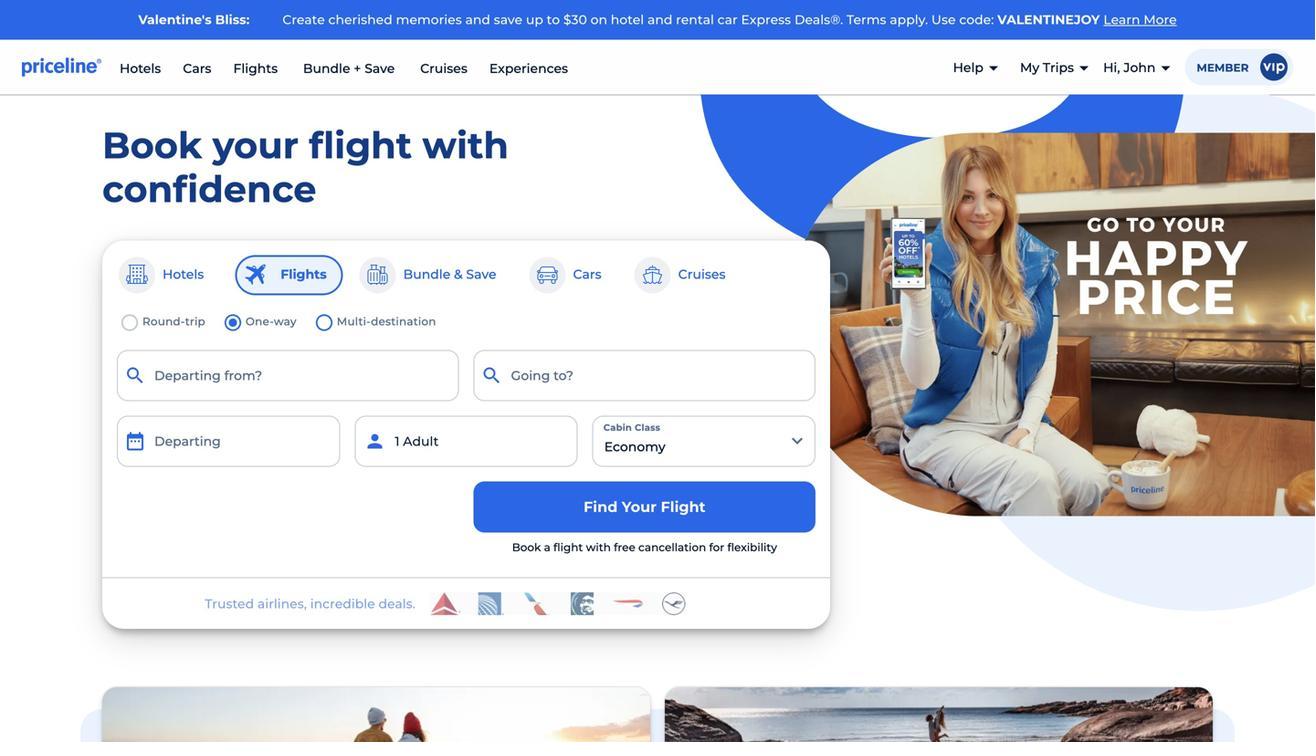 Task type: describe. For each thing, give the bounding box(es) containing it.
terms
[[847, 12, 887, 27]]

partner airline logos image
[[430, 593, 686, 616]]

your
[[213, 123, 299, 168]]

valentine's
[[138, 12, 212, 27]]

learn
[[1104, 12, 1141, 27]]

save for bundle & save
[[466, 267, 497, 282]]

trip
[[185, 315, 205, 329]]

2 and from the left
[[648, 12, 673, 27]]

john
[[1124, 60, 1156, 75]]

0 vertical spatial flights
[[233, 61, 278, 76]]

way
[[274, 315, 297, 329]]

use
[[932, 12, 956, 27]]

round-trip
[[143, 315, 205, 329]]

cruises inside cruises button
[[678, 267, 726, 282]]

car
[[718, 12, 738, 27]]

1 and from the left
[[465, 12, 491, 27]]

save
[[494, 12, 523, 27]]

$30
[[564, 12, 587, 27]]

member
[[1197, 61, 1249, 75]]

memories
[[396, 12, 462, 27]]

bundle & save button
[[358, 255, 513, 296]]

help button
[[953, 44, 999, 92]]

save for bundle + save
[[365, 61, 395, 76]]

+
[[354, 61, 361, 76]]

on
[[591, 12, 608, 27]]

0 vertical spatial cars
[[183, 61, 211, 76]]

cars button
[[528, 255, 618, 296]]

create cherished memories and save up to $30 on hotel and rental car express deals®. terms apply. use code: valentinejoy learn more
[[283, 12, 1177, 27]]

my trips
[[1020, 60, 1074, 75]]

cars link
[[183, 61, 211, 76]]

bundle + save link
[[300, 61, 398, 76]]

for
[[709, 541, 725, 555]]

&
[[454, 267, 463, 282]]

bliss:
[[215, 12, 250, 27]]

create
[[283, 12, 325, 27]]

my trips button
[[1020, 44, 1089, 92]]

free
[[614, 541, 636, 555]]

hi,
[[1104, 60, 1121, 75]]

a
[[544, 541, 551, 555]]

book your flight with confidence
[[102, 123, 509, 212]]

more
[[1144, 12, 1177, 27]]

hotels link
[[120, 61, 161, 76]]

Departing Date Picker field
[[117, 416, 340, 467]]

flight for free
[[554, 541, 583, 555]]

Departing from? field
[[117, 350, 459, 402]]

find
[[584, 498, 618, 516]]

book for book your flight with confidence
[[102, 123, 202, 168]]



Task type: vqa. For each thing, say whether or not it's contained in the screenshot.
next Icon
no



Task type: locate. For each thing, give the bounding box(es) containing it.
apply.
[[890, 12, 928, 27]]

0 vertical spatial bundle
[[303, 61, 350, 76]]

1 vertical spatial book
[[512, 541, 541, 555]]

multi-
[[337, 315, 371, 329]]

0 horizontal spatial flight
[[309, 123, 412, 168]]

1 vertical spatial cars
[[573, 267, 602, 282]]

1 horizontal spatial and
[[648, 12, 673, 27]]

bundle
[[303, 61, 350, 76], [403, 267, 451, 282]]

1 horizontal spatial cruises
[[678, 267, 726, 282]]

0 vertical spatial cruises
[[420, 61, 468, 76]]

0 vertical spatial with
[[423, 123, 509, 168]]

0 horizontal spatial cruises
[[420, 61, 468, 76]]

destination
[[371, 315, 436, 329]]

1 horizontal spatial save
[[466, 267, 497, 282]]

1 horizontal spatial cars
[[573, 267, 602, 282]]

and
[[465, 12, 491, 27], [648, 12, 673, 27]]

0 horizontal spatial with
[[423, 123, 509, 168]]

1 horizontal spatial flights
[[281, 267, 327, 282]]

book inside "flight-search-form" element
[[512, 541, 541, 555]]

priceline.com home image
[[22, 57, 101, 77]]

bundle + save
[[300, 61, 398, 76]]

valentinejoy
[[998, 12, 1100, 27]]

flight
[[661, 498, 706, 516]]

1 none field from the left
[[117, 350, 459, 402]]

code:
[[960, 12, 994, 27]]

1 vertical spatial flights
[[281, 267, 327, 282]]

cars
[[183, 61, 211, 76], [573, 267, 602, 282]]

0 horizontal spatial hotels
[[120, 61, 161, 76]]

1 vertical spatial save
[[466, 267, 497, 282]]

to
[[547, 12, 560, 27]]

and right hotel
[[648, 12, 673, 27]]

book a flight with free cancellation for flexibility
[[512, 541, 777, 555]]

book left a
[[512, 541, 541, 555]]

0 horizontal spatial save
[[365, 61, 395, 76]]

1 horizontal spatial flight
[[554, 541, 583, 555]]

1 vertical spatial with
[[586, 541, 611, 555]]

none field departing from?
[[117, 350, 459, 402]]

flights button
[[235, 255, 343, 296]]

and left save
[[465, 12, 491, 27]]

with for book your flight with confidence
[[423, 123, 509, 168]]

trusted airlines, incredible deals. button
[[117, 593, 816, 616]]

0 vertical spatial flight
[[309, 123, 412, 168]]

flight inside book your flight with confidence
[[309, 123, 412, 168]]

deals.
[[379, 597, 416, 612]]

traveler selection text field
[[355, 416, 578, 467]]

hotels inside button
[[163, 267, 204, 282]]

0 horizontal spatial and
[[465, 12, 491, 27]]

save
[[365, 61, 395, 76], [466, 267, 497, 282]]

valentine's bliss:
[[138, 12, 250, 27]]

one-way
[[246, 315, 297, 329]]

0 vertical spatial save
[[365, 61, 395, 76]]

your
[[622, 498, 657, 516]]

2 none field from the left
[[474, 350, 816, 402]]

0 vertical spatial book
[[102, 123, 202, 168]]

1 horizontal spatial book
[[512, 541, 541, 555]]

with inside book your flight with confidence
[[423, 123, 509, 168]]

0 horizontal spatial bundle
[[303, 61, 350, 76]]

1 horizontal spatial none field
[[474, 350, 816, 402]]

hotels button
[[117, 255, 220, 296]]

flights link
[[233, 61, 278, 76]]

1 vertical spatial cruises
[[678, 267, 726, 282]]

flexibility
[[728, 541, 777, 555]]

hotel
[[611, 12, 644, 27]]

with for book a flight with free cancellation for flexibility
[[586, 541, 611, 555]]

bundle for bundle + save
[[303, 61, 350, 76]]

experiences
[[490, 61, 568, 76]]

rental
[[676, 12, 714, 27]]

flight down +
[[309, 123, 412, 168]]

book inside book your flight with confidence
[[102, 123, 202, 168]]

none field going to?
[[474, 350, 816, 402]]

1 horizontal spatial with
[[586, 541, 611, 555]]

book for book a flight with free cancellation for flexibility
[[512, 541, 541, 555]]

flights up way
[[281, 267, 327, 282]]

flights inside button
[[281, 267, 327, 282]]

trips
[[1043, 60, 1074, 75]]

experiences link
[[490, 61, 568, 76]]

flight
[[309, 123, 412, 168], [554, 541, 583, 555]]

airlines,
[[258, 597, 307, 612]]

Going to? field
[[474, 350, 816, 402]]

0 horizontal spatial flights
[[233, 61, 278, 76]]

hotels
[[120, 61, 161, 76], [163, 267, 204, 282]]

bundle & save
[[403, 267, 497, 282]]

multi-destination
[[337, 315, 436, 329]]

book down hotels link
[[102, 123, 202, 168]]

types of travel tab list
[[117, 255, 816, 296]]

with
[[423, 123, 509, 168], [586, 541, 611, 555]]

with down cruises link
[[423, 123, 509, 168]]

find your flight button
[[474, 482, 816, 533]]

deals®.
[[795, 12, 843, 27]]

trusted airlines, incredible deals.
[[205, 597, 416, 612]]

hotels up round-trip
[[163, 267, 204, 282]]

save right +
[[365, 61, 395, 76]]

0 horizontal spatial cars
[[183, 61, 211, 76]]

None field
[[117, 350, 459, 402], [474, 350, 816, 402]]

flights down bliss:
[[233, 61, 278, 76]]

with inside "flight-search-form" element
[[586, 541, 611, 555]]

hi, john
[[1104, 60, 1156, 75]]

bundle left &
[[403, 267, 451, 282]]

with left free
[[586, 541, 611, 555]]

cancellation
[[639, 541, 706, 555]]

cruises link
[[420, 61, 468, 76]]

trusted
[[205, 597, 254, 612]]

0 horizontal spatial book
[[102, 123, 202, 168]]

1 horizontal spatial hotels
[[163, 267, 204, 282]]

bundle left +
[[303, 61, 350, 76]]

save right &
[[466, 267, 497, 282]]

flight for confidence
[[309, 123, 412, 168]]

my
[[1020, 60, 1040, 75]]

flights
[[233, 61, 278, 76], [281, 267, 327, 282]]

one-
[[246, 315, 274, 329]]

confidence
[[102, 167, 317, 212]]

0 vertical spatial hotels
[[120, 61, 161, 76]]

cherished
[[328, 12, 393, 27]]

flight right a
[[554, 541, 583, 555]]

1 horizontal spatial bundle
[[403, 267, 451, 282]]

0 horizontal spatial none field
[[117, 350, 459, 402]]

cars inside button
[[573, 267, 602, 282]]

1 vertical spatial bundle
[[403, 267, 451, 282]]

express
[[741, 12, 791, 27]]

cruises
[[420, 61, 468, 76], [678, 267, 726, 282]]

cruises button
[[633, 255, 742, 296]]

hotels left cars link
[[120, 61, 161, 76]]

round-
[[143, 315, 185, 329]]

book
[[102, 123, 202, 168], [512, 541, 541, 555]]

1 vertical spatial flight
[[554, 541, 583, 555]]

help
[[953, 60, 984, 75]]

save inside button
[[466, 267, 497, 282]]

up
[[526, 12, 543, 27]]

vip badge icon image
[[1261, 54, 1288, 81]]

bundle for bundle & save
[[403, 267, 451, 282]]

find your flight
[[584, 498, 706, 516]]

1 vertical spatial hotels
[[163, 267, 204, 282]]

incredible
[[310, 597, 375, 612]]

member link
[[1185, 49, 1299, 86]]

flight-search-form element
[[110, 310, 823, 563]]

bundle inside button
[[403, 267, 451, 282]]



